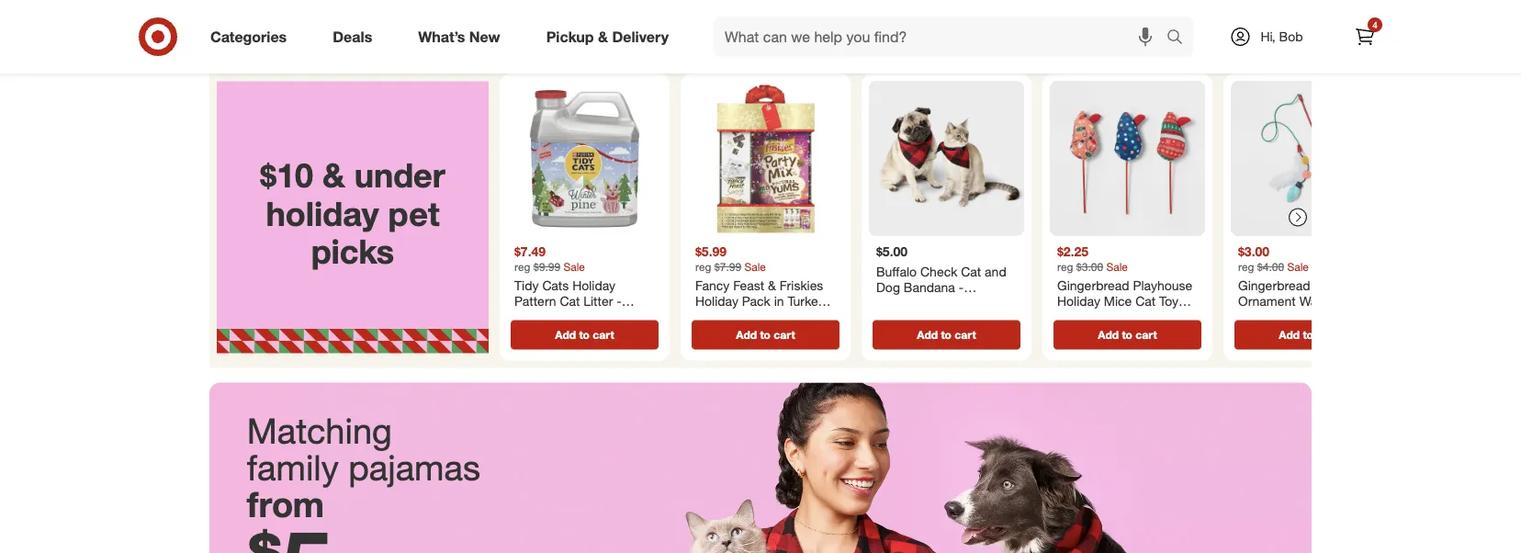Task type: vqa. For each thing, say whether or not it's contained in the screenshot.
$7.49's reg
yes



Task type: locate. For each thing, give the bounding box(es) containing it.
cat inside $7.49 reg $9.99 sale tidy cats holiday pattern cat litter - 14lbs
[[560, 293, 580, 309]]

0 horizontal spatial holiday
[[573, 277, 616, 293]]

sale right $4.00
[[1288, 260, 1309, 274]]

3 cart from the left
[[955, 328, 976, 342]]

$4.00
[[1258, 260, 1285, 274]]

2 sale from the left
[[745, 260, 766, 274]]

from
[[247, 483, 324, 526]]

& right feast
[[768, 277, 776, 293]]

& inside $5.99 reg $7.99 sale fancy feast & friskies holiday pack in turkey flavor cat treats - 5.1oz
[[768, 277, 776, 293]]

& right the $10
[[322, 155, 345, 196]]

holiday
[[266, 193, 379, 234]]

sale inside $3.00 reg $4.00 sale gingerbread playhouse ornament wand cat toy - wondershop™
[[1288, 260, 1309, 274]]

1 add to cart button from the left
[[511, 320, 659, 350]]

sale up cats
[[564, 260, 585, 274]]

2 to from the left
[[760, 328, 771, 342]]

0 horizontal spatial &
[[322, 155, 345, 196]]

1 to from the left
[[579, 328, 590, 342]]

sale
[[564, 260, 585, 274], [745, 260, 766, 274], [1107, 260, 1128, 274], [1288, 260, 1309, 274]]

1 horizontal spatial $3.00
[[1238, 244, 1270, 260]]

$3.00
[[1238, 244, 1270, 260], [1077, 260, 1104, 274]]

sale for $3.00
[[1288, 260, 1309, 274]]

add to cart button
[[511, 320, 659, 350], [692, 320, 840, 350], [873, 320, 1021, 350], [1054, 320, 1202, 350], [1235, 320, 1383, 350]]

$3.00 inside $2.25 reg $3.00 sale
[[1077, 260, 1104, 274]]

2 add from the left
[[736, 328, 757, 342]]

& right pickup
[[598, 28, 608, 46]]

to for $2.25
[[1122, 328, 1133, 342]]

cat left litter
[[560, 293, 580, 309]]

fancy feast & friskies holiday pack in turkey flavor cat treats - 5.1oz image
[[688, 81, 843, 236]]

gingerbread playhouse ornament wand cat toy - wondershop™ image
[[1231, 81, 1386, 236]]

what's new link
[[403, 17, 523, 57]]

reg inside $3.00 reg $4.00 sale gingerbread playhouse ornament wand cat toy - wondershop™
[[1238, 260, 1255, 274]]

- left 5.1oz
[[795, 309, 800, 325]]

$9.99
[[534, 260, 561, 274]]

sale inside $5.99 reg $7.99 sale fancy feast & friskies holiday pack in turkey flavor cat treats - 5.1oz
[[745, 260, 766, 274]]

deals link
[[317, 17, 395, 57]]

reg
[[515, 260, 531, 274], [696, 260, 712, 274], [1057, 260, 1074, 274], [1238, 260, 1255, 274]]

add for $2.25
[[1098, 328, 1119, 342]]

3 add to cart button from the left
[[873, 320, 1021, 350]]

add to cart for $3.00
[[1279, 328, 1338, 342]]

add to cart
[[555, 328, 614, 342], [736, 328, 795, 342], [917, 328, 976, 342], [1098, 328, 1157, 342], [1279, 328, 1338, 342]]

1 add to cart from the left
[[555, 328, 614, 342]]

add for $3.00
[[1279, 328, 1300, 342]]

$3.00 reg $4.00 sale gingerbread playhouse ornament wand cat toy - wondershop™
[[1238, 244, 1374, 325]]

2 horizontal spatial &
[[768, 277, 776, 293]]

carousel region
[[209, 66, 1394, 383]]

-
[[617, 293, 622, 309], [795, 309, 800, 325], [1261, 309, 1266, 325]]

& for pickup
[[598, 28, 608, 46]]

3 add to cart from the left
[[917, 328, 976, 342]]

pet
[[388, 193, 440, 234]]

0 vertical spatial &
[[598, 28, 608, 46]]

hi, bob
[[1261, 28, 1303, 45]]

wand
[[1300, 293, 1333, 309]]

1 add from the left
[[555, 328, 576, 342]]

$2.25
[[1057, 244, 1089, 260]]

1 horizontal spatial &
[[598, 28, 608, 46]]

cat
[[560, 293, 580, 309], [1336, 293, 1356, 309], [734, 309, 754, 325]]

&
[[598, 28, 608, 46], [322, 155, 345, 196], [768, 277, 776, 293]]

holiday inside $7.49 reg $9.99 sale tidy cats holiday pattern cat litter - 14lbs
[[573, 277, 616, 293]]

friskies
[[780, 277, 824, 293]]

toy
[[1238, 309, 1258, 325]]

to
[[579, 328, 590, 342], [760, 328, 771, 342], [941, 328, 952, 342], [1122, 328, 1133, 342], [1303, 328, 1314, 342]]

2 horizontal spatial cat
[[1336, 293, 1356, 309]]

cat for pattern
[[560, 293, 580, 309]]

& inside the '$10 & under holiday pet picks'
[[322, 155, 345, 196]]

1 reg from the left
[[515, 260, 531, 274]]

sale for $2.25
[[1107, 260, 1128, 274]]

holiday right cats
[[573, 277, 616, 293]]

add
[[555, 328, 576, 342], [736, 328, 757, 342], [917, 328, 938, 342], [1098, 328, 1119, 342], [1279, 328, 1300, 342]]

1 horizontal spatial cat
[[734, 309, 754, 325]]

under
[[354, 155, 445, 196]]

gingerbread playhouse holiday mice cat toy set - 3pk - wondershop™ image
[[1050, 81, 1205, 236]]

sale inside $2.25 reg $3.00 sale
[[1107, 260, 1128, 274]]

bob
[[1279, 28, 1303, 45]]

$7.49 reg $9.99 sale tidy cats holiday pattern cat litter - 14lbs
[[515, 244, 622, 325]]

ornament
[[1238, 293, 1296, 309]]

2 add to cart button from the left
[[692, 320, 840, 350]]

4 cart from the left
[[1136, 328, 1157, 342]]

- inside $3.00 reg $4.00 sale gingerbread playhouse ornament wand cat toy - wondershop™
[[1261, 309, 1266, 325]]

0 horizontal spatial -
[[617, 293, 622, 309]]

add for $7.49
[[555, 328, 576, 342]]

sale up feast
[[745, 260, 766, 274]]

1 horizontal spatial -
[[795, 309, 800, 325]]

reg inside $2.25 reg $3.00 sale
[[1057, 260, 1074, 274]]

- inside $7.49 reg $9.99 sale tidy cats holiday pattern cat litter - 14lbs
[[617, 293, 622, 309]]

2 horizontal spatial -
[[1261, 309, 1266, 325]]

2 add to cart from the left
[[736, 328, 795, 342]]

5 add to cart button from the left
[[1235, 320, 1383, 350]]

4 add to cart button from the left
[[1054, 320, 1202, 350]]

sale right $2.25
[[1107, 260, 1128, 274]]

$2.25 reg $3.00 sale
[[1057, 244, 1128, 274]]

reg for $3.00
[[1238, 260, 1255, 274]]

3 to from the left
[[941, 328, 952, 342]]

matching family pajamas from
[[247, 410, 480, 526]]

5 to from the left
[[1303, 328, 1314, 342]]

cat inside $3.00 reg $4.00 sale gingerbread playhouse ornament wand cat toy - wondershop™
[[1336, 293, 1356, 309]]

$3.00 inside $3.00 reg $4.00 sale gingerbread playhouse ornament wand cat toy - wondershop™
[[1238, 244, 1270, 260]]

& for $10
[[322, 155, 345, 196]]

1 sale from the left
[[564, 260, 585, 274]]

pack
[[742, 293, 771, 309]]

reg inside $5.99 reg $7.99 sale fancy feast & friskies holiday pack in turkey flavor cat treats - 5.1oz
[[696, 260, 712, 274]]

to for $3.00
[[1303, 328, 1314, 342]]

$7.99
[[715, 260, 742, 274]]

4 to from the left
[[1122, 328, 1133, 342]]

add to cart button for $5.99
[[692, 320, 840, 350]]

5 add to cart from the left
[[1279, 328, 1338, 342]]

reg inside $7.49 reg $9.99 sale tidy cats holiday pattern cat litter - 14lbs
[[515, 260, 531, 274]]

2 reg from the left
[[696, 260, 712, 274]]

search button
[[1159, 17, 1203, 61]]

4 reg from the left
[[1238, 260, 1255, 274]]

categories link
[[195, 17, 310, 57]]

cart for $2.25
[[1136, 328, 1157, 342]]

2 vertical spatial &
[[768, 277, 776, 293]]

cart for $3.00
[[1317, 328, 1338, 342]]

3 add from the left
[[917, 328, 938, 342]]

4 add to cart from the left
[[1098, 328, 1157, 342]]

cart
[[593, 328, 614, 342], [774, 328, 795, 342], [955, 328, 976, 342], [1136, 328, 1157, 342], [1317, 328, 1338, 342]]

$10
[[260, 155, 313, 196]]

0 horizontal spatial $3.00
[[1077, 260, 1104, 274]]

3 sale from the left
[[1107, 260, 1128, 274]]

5 add from the left
[[1279, 328, 1300, 342]]

holiday down $7.99
[[696, 293, 739, 309]]

add to cart for $2.25
[[1098, 328, 1157, 342]]

sale inside $7.49 reg $9.99 sale tidy cats holiday pattern cat litter - 14lbs
[[564, 260, 585, 274]]

5 cart from the left
[[1317, 328, 1338, 342]]

4 sale from the left
[[1288, 260, 1309, 274]]

holiday
[[573, 277, 616, 293], [696, 293, 739, 309]]

- right litter
[[617, 293, 622, 309]]

- right the 'toy'
[[1261, 309, 1266, 325]]

1 vertical spatial &
[[322, 155, 345, 196]]

3 reg from the left
[[1057, 260, 1074, 274]]

add to cart button for $2.25
[[1054, 320, 1202, 350]]

4 add from the left
[[1098, 328, 1119, 342]]

fancy
[[696, 277, 730, 293]]

1 cart from the left
[[593, 328, 614, 342]]

cat left treats
[[734, 309, 754, 325]]

family
[[247, 446, 339, 489]]

2 cart from the left
[[774, 328, 795, 342]]

cat right wand
[[1336, 293, 1356, 309]]

0 horizontal spatial cat
[[560, 293, 580, 309]]

1 horizontal spatial holiday
[[696, 293, 739, 309]]



Task type: describe. For each thing, give the bounding box(es) containing it.
deals
[[333, 28, 372, 46]]

in
[[774, 293, 784, 309]]

4 link
[[1345, 17, 1385, 57]]

- inside $5.99 reg $7.99 sale fancy feast & friskies holiday pack in turkey flavor cat treats - 5.1oz
[[795, 309, 800, 325]]

cat for wand
[[1336, 293, 1356, 309]]

flavor
[[696, 309, 730, 325]]

5.1oz
[[804, 309, 835, 325]]

$7.49
[[515, 244, 546, 260]]

$5.00
[[876, 244, 908, 260]]

pajamas
[[348, 446, 480, 489]]

tidy
[[515, 277, 539, 293]]

add for $5.99
[[736, 328, 757, 342]]

playhouse
[[1314, 277, 1374, 293]]

delivery
[[612, 28, 669, 46]]

$5.00 link
[[869, 81, 1024, 317]]

pattern
[[515, 293, 556, 309]]

14lbs
[[515, 309, 546, 325]]

- for holiday
[[617, 293, 622, 309]]

matching
[[247, 410, 392, 452]]

feast
[[733, 277, 765, 293]]

what's new
[[418, 28, 500, 46]]

treats
[[757, 309, 792, 325]]

add to cart button for $7.49
[[511, 320, 659, 350]]

holiday inside $5.99 reg $7.99 sale fancy feast & friskies holiday pack in turkey flavor cat treats - 5.1oz
[[696, 293, 739, 309]]

4
[[1373, 19, 1378, 30]]

to for $7.49
[[579, 328, 590, 342]]

pickup
[[546, 28, 594, 46]]

tidy cats holiday pattern cat litter - 14lbs image
[[507, 81, 662, 236]]

pickup & delivery
[[546, 28, 669, 46]]

cart for $7.49
[[593, 328, 614, 342]]

what's
[[418, 28, 465, 46]]

What can we help you find? suggestions appear below search field
[[714, 17, 1171, 57]]

$5.99
[[696, 244, 727, 260]]

reg for $2.25
[[1057, 260, 1074, 274]]

reg for $5.99
[[696, 260, 712, 274]]

cart for $5.99
[[774, 328, 795, 342]]

new
[[469, 28, 500, 46]]

buffalo check cat and dog bandana - wondershop™ - black/red - one size fits most image
[[869, 81, 1024, 236]]

add to cart for $7.49
[[555, 328, 614, 342]]

sale for $7.49
[[564, 260, 585, 274]]

hi,
[[1261, 28, 1276, 45]]

pickup & delivery link
[[531, 17, 692, 57]]

turkey
[[788, 293, 825, 309]]

search
[[1159, 29, 1203, 47]]

$10 & under holiday pet picks
[[260, 155, 445, 272]]

gingerbread
[[1238, 277, 1311, 293]]

add to cart for $5.99
[[736, 328, 795, 342]]

categories
[[210, 28, 287, 46]]

reg for $7.49
[[515, 260, 531, 274]]

wondershop™
[[1270, 309, 1350, 325]]

picks
[[311, 231, 394, 272]]

cats
[[542, 277, 569, 293]]

$5.99 reg $7.99 sale fancy feast & friskies holiday pack in turkey flavor cat treats - 5.1oz
[[696, 244, 835, 325]]

add to cart button for $3.00
[[1235, 320, 1383, 350]]

cat inside $5.99 reg $7.99 sale fancy feast & friskies holiday pack in turkey flavor cat treats - 5.1oz
[[734, 309, 754, 325]]

sale for $5.99
[[745, 260, 766, 274]]

litter
[[584, 293, 613, 309]]

- for ornament
[[1261, 309, 1266, 325]]

to for $5.99
[[760, 328, 771, 342]]



